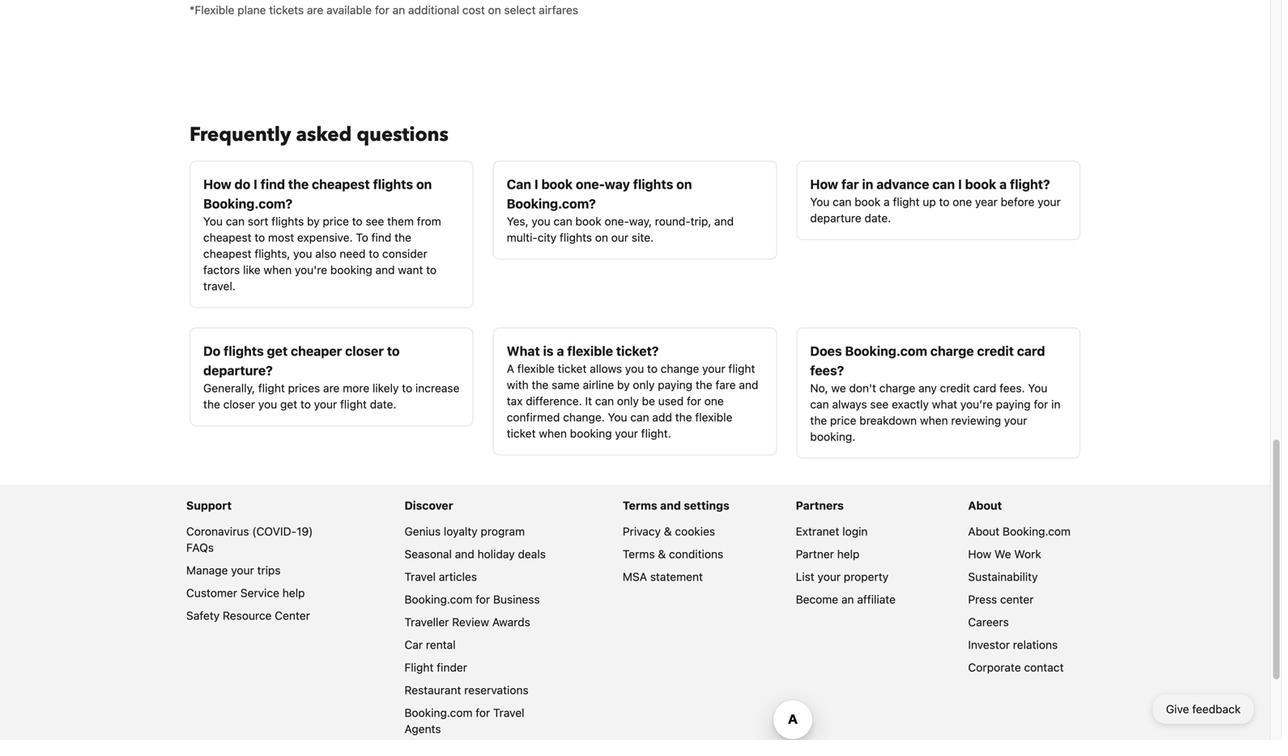 Task type: locate. For each thing, give the bounding box(es) containing it.
1 horizontal spatial booking.com?
[[507, 196, 596, 212]]

one inside what is a flexible ticket? a flexible ticket allows you to change your flight with the same airline by only paying the fare and tax difference. it can only be used for one confirmed change. you can add the flexible ticket when booking your flight.
[[705, 395, 724, 408]]

from
[[417, 215, 441, 228]]

how left do
[[203, 177, 232, 192]]

&
[[664, 525, 672, 539], [658, 548, 666, 561]]

help up list your property link
[[838, 548, 860, 561]]

card
[[1018, 344, 1046, 359], [974, 382, 997, 395]]

book down far on the top of the page
[[855, 195, 881, 209]]

your inside the do flights get cheaper closer to departure? generally, flight prices are more likely to increase the closer you get to your flight date.
[[314, 398, 337, 411]]

msa statement
[[623, 571, 703, 584]]

to inside what is a flexible ticket? a flexible ticket allows you to change your flight with the same airline by only paying the fare and tax difference. it can only be used for one confirmed change. you can add the flexible ticket when booking your flight.
[[647, 362, 658, 376]]

conditions
[[669, 548, 724, 561]]

can inside the how do i find the cheapest flights on booking.com? you can sort flights by price to see them from cheapest to most expensive. to find the cheapest flights, you also need to consider factors like when you're booking and want to travel.
[[226, 215, 245, 228]]

0 horizontal spatial ticket
[[507, 427, 536, 440]]

can up departure
[[833, 195, 852, 209]]

booking.com up work
[[1003, 525, 1071, 539]]

0 vertical spatial ticket
[[558, 362, 587, 376]]

exactly
[[892, 398, 929, 411]]

the down frequently asked questions
[[288, 177, 309, 192]]

0 horizontal spatial in
[[863, 177, 874, 192]]

you left sort
[[203, 215, 223, 228]]

faqs
[[186, 541, 214, 555]]

1 horizontal spatial flexible
[[568, 344, 613, 359]]

booking inside the how do i find the cheapest flights on booking.com? you can sort flights by price to see them from cheapest to most expensive. to find the cheapest flights, you also need to consider factors like when you're booking and want to travel.
[[331, 263, 373, 277]]

2 terms from the top
[[623, 548, 655, 561]]

only
[[633, 378, 655, 392], [617, 395, 639, 408]]

can inside can i book one-way flights on booking.com? yes, you can book one-way, round-trip, and multi-city flights on our site.
[[554, 215, 573, 228]]

1 horizontal spatial date.
[[865, 212, 892, 225]]

1 horizontal spatial a
[[884, 195, 890, 209]]

investor relations
[[969, 639, 1058, 652]]

you inside the how do i find the cheapest flights on booking.com? you can sort flights by price to see them from cheapest to most expensive. to find the cheapest flights, you also need to consider factors like when you're booking and want to travel.
[[203, 215, 223, 228]]

corporate contact
[[969, 661, 1064, 675]]

login
[[843, 525, 868, 539]]

booking down need at the left of the page
[[331, 263, 373, 277]]

in
[[863, 177, 874, 192], [1052, 398, 1061, 411]]

0 vertical spatial terms
[[623, 499, 658, 513]]

0 vertical spatial an
[[393, 3, 405, 17]]

can down no,
[[811, 398, 830, 411]]

flights inside the do flights get cheaper closer to departure? generally, flight prices are more likely to increase the closer you get to your flight date.
[[224, 344, 264, 359]]

0 vertical spatial charge
[[931, 344, 975, 359]]

1 terms from the top
[[623, 499, 658, 513]]

give feedback
[[1167, 703, 1242, 716]]

how left we
[[969, 548, 992, 561]]

flexible up "allows"
[[568, 344, 613, 359]]

0 vertical spatial see
[[366, 215, 384, 228]]

used
[[659, 395, 684, 408]]

booking.com? down do
[[203, 196, 293, 212]]

0 horizontal spatial i
[[254, 177, 258, 192]]

confirmed
[[507, 411, 560, 424]]

i inside can i book one-way flights on booking.com? yes, you can book one-way, round-trip, and multi-city flights on our site.
[[535, 177, 539, 192]]

1 horizontal spatial charge
[[931, 344, 975, 359]]

them
[[387, 215, 414, 228]]

program
[[481, 525, 525, 539]]

how far in advance can i book a flight? you can book a flight up to one year before your departure date.
[[811, 177, 1061, 225]]

book left way,
[[576, 215, 602, 228]]

generally,
[[203, 382, 255, 395]]

1 horizontal spatial help
[[838, 548, 860, 561]]

1 vertical spatial travel
[[493, 707, 525, 720]]

flights right way
[[633, 177, 674, 192]]

the down used
[[676, 411, 692, 424]]

likely
[[373, 382, 399, 395]]

up
[[923, 195, 937, 209]]

how inside how far in advance can i book a flight? you can book a flight up to one year before your departure date.
[[811, 177, 839, 192]]

travel articles link
[[405, 571, 477, 584]]

price down always
[[831, 414, 857, 427]]

date.
[[865, 212, 892, 225], [370, 398, 397, 411]]

0 vertical spatial by
[[307, 215, 320, 228]]

0 vertical spatial date.
[[865, 212, 892, 225]]

don't
[[850, 382, 877, 395]]

for right you're
[[1034, 398, 1049, 411]]

terms up privacy
[[623, 499, 658, 513]]

an down list your property
[[842, 593, 855, 607]]

1 horizontal spatial paying
[[997, 398, 1031, 411]]

0 horizontal spatial see
[[366, 215, 384, 228]]

restaurant reservations link
[[405, 684, 529, 697]]

an left additional
[[393, 3, 405, 17]]

be
[[642, 395, 656, 408]]

you inside what is a flexible ticket? a flexible ticket allows you to change your flight with the same airline by only paying the fare and tax difference. it can only be used for one confirmed change. you can add the flexible ticket when booking your flight.
[[608, 411, 628, 424]]

1 vertical spatial closer
[[223, 398, 255, 411]]

1 vertical spatial cheapest
[[203, 231, 252, 244]]

1 horizontal spatial how
[[811, 177, 839, 192]]

your down fees.
[[1005, 414, 1028, 427]]

safety
[[186, 609, 220, 623]]

terms
[[623, 499, 658, 513], [623, 548, 655, 561]]

how for how do i find the cheapest flights on booking.com?
[[203, 177, 232, 192]]

1 i from the left
[[254, 177, 258, 192]]

relations
[[1014, 639, 1058, 652]]

1 vertical spatial terms
[[623, 548, 655, 561]]

ticket
[[558, 362, 587, 376], [507, 427, 536, 440]]

how inside the how do i find the cheapest flights on booking.com? you can sort flights by price to see them from cheapest to most expensive. to find the cheapest flights, you also need to consider factors like when you're booking and want to travel.
[[203, 177, 232, 192]]

1 vertical spatial booking
[[570, 427, 612, 440]]

1 horizontal spatial closer
[[345, 344, 384, 359]]

careers link
[[969, 616, 1010, 629]]

1 booking.com? from the left
[[203, 196, 293, 212]]

0 vertical spatial travel
[[405, 571, 436, 584]]

when inside does booking.com charge credit card fees? no, we don't charge any credit card fees. you can always see exactly what you're paying for in the price breakdown when reviewing your booking.
[[921, 414, 949, 427]]

allows
[[590, 362, 622, 376]]

your down the flight?
[[1038, 195, 1061, 209]]

1 horizontal spatial in
[[1052, 398, 1061, 411]]

a right is
[[557, 344, 564, 359]]

and left want
[[376, 263, 395, 277]]

and right fare
[[739, 378, 759, 392]]

1 vertical spatial in
[[1052, 398, 1061, 411]]

holiday
[[478, 548, 515, 561]]

2 i from the left
[[535, 177, 539, 192]]

2 horizontal spatial a
[[1000, 177, 1007, 192]]

0 horizontal spatial paying
[[658, 378, 693, 392]]

0 vertical spatial help
[[838, 548, 860, 561]]

date. right departure
[[865, 212, 892, 225]]

and right trip,
[[715, 215, 734, 228]]

you down ticket?
[[625, 362, 644, 376]]

2 horizontal spatial i
[[959, 177, 963, 192]]

0 horizontal spatial travel
[[405, 571, 436, 584]]

0 vertical spatial price
[[323, 215, 349, 228]]

want
[[398, 263, 423, 277]]

0 vertical spatial booking
[[331, 263, 373, 277]]

can up city
[[554, 215, 573, 228]]

0 vertical spatial paying
[[658, 378, 693, 392]]

0 horizontal spatial help
[[283, 587, 305, 600]]

by
[[307, 215, 320, 228], [617, 378, 630, 392]]

1 horizontal spatial by
[[617, 378, 630, 392]]

can down be
[[631, 411, 650, 424]]

manage your trips
[[186, 564, 281, 577]]

cheaper
[[291, 344, 342, 359]]

2 booking.com? from the left
[[507, 196, 596, 212]]

one down fare
[[705, 395, 724, 408]]

find right do
[[261, 177, 285, 192]]

statement
[[651, 571, 703, 584]]

paying inside what is a flexible ticket? a flexible ticket allows you to change your flight with the same airline by only paying the fare and tax difference. it can only be used for one confirmed change. you can add the flexible ticket when booking your flight.
[[658, 378, 693, 392]]

give
[[1167, 703, 1190, 716]]

paying up used
[[658, 378, 693, 392]]

need
[[340, 247, 366, 261]]

0 horizontal spatial how
[[203, 177, 232, 192]]

affiliate
[[858, 593, 896, 607]]

flexible down is
[[518, 362, 555, 376]]

1 vertical spatial charge
[[880, 382, 916, 395]]

the down generally,
[[203, 398, 220, 411]]

book
[[542, 177, 573, 192], [966, 177, 997, 192], [855, 195, 881, 209], [576, 215, 602, 228]]

manage
[[186, 564, 228, 577]]

1 horizontal spatial see
[[871, 398, 889, 411]]

booking.com down travel articles link
[[405, 593, 473, 607]]

to right want
[[426, 263, 437, 277]]

get left cheaper
[[267, 344, 288, 359]]

the inside the do flights get cheaper closer to departure? generally, flight prices are more likely to increase the closer you get to your flight date.
[[203, 398, 220, 411]]

1 horizontal spatial i
[[535, 177, 539, 192]]

date. down the likely
[[370, 398, 397, 411]]

1 about from the top
[[969, 499, 1003, 513]]

a inside what is a flexible ticket? a flexible ticket allows you to change your flight with the same airline by only paying the fare and tax difference. it can only be used for one confirmed change. you can add the flexible ticket when booking your flight.
[[557, 344, 564, 359]]

we
[[832, 382, 847, 395]]

terms down privacy
[[623, 548, 655, 561]]

the inside does booking.com charge credit card fees? no, we don't charge any credit card fees. you can always see exactly what you're paying for in the price breakdown when reviewing your booking.
[[811, 414, 828, 427]]

booking down the change. on the left bottom of page
[[570, 427, 612, 440]]

like
[[243, 263, 261, 277]]

careers
[[969, 616, 1010, 629]]

expensive.
[[297, 231, 353, 244]]

flight inside how far in advance can i book a flight? you can book a flight up to one year before your departure date.
[[893, 195, 920, 209]]

booking
[[331, 263, 373, 277], [570, 427, 612, 440]]

0 horizontal spatial an
[[393, 3, 405, 17]]

& up 'terms & conditions'
[[664, 525, 672, 539]]

flight down the advance
[[893, 195, 920, 209]]

travel.
[[203, 280, 236, 293]]

flights up departure?
[[224, 344, 264, 359]]

0 horizontal spatial booking
[[331, 263, 373, 277]]

your left flight.
[[615, 427, 638, 440]]

are
[[307, 3, 324, 17], [323, 382, 340, 395]]

by up expensive.
[[307, 215, 320, 228]]

0 vertical spatial &
[[664, 525, 672, 539]]

seasonal
[[405, 548, 452, 561]]

and down genius loyalty program link
[[455, 548, 475, 561]]

one inside how far in advance can i book a flight? you can book a flight up to one year before your departure date.
[[953, 195, 973, 209]]

date. inside how far in advance can i book a flight? you can book a flight up to one year before your departure date.
[[865, 212, 892, 225]]

& up msa statement link
[[658, 548, 666, 561]]

about up we
[[969, 525, 1000, 539]]

see up breakdown
[[871, 398, 889, 411]]

your
[[1038, 195, 1061, 209], [703, 362, 726, 376], [314, 398, 337, 411], [1005, 414, 1028, 427], [615, 427, 638, 440], [231, 564, 254, 577], [818, 571, 841, 584]]

to right 'up'
[[940, 195, 950, 209]]

1 vertical spatial paying
[[997, 398, 1031, 411]]

on up from
[[417, 177, 432, 192]]

0 horizontal spatial credit
[[941, 382, 971, 395]]

when down confirmed
[[539, 427, 567, 440]]

travel
[[405, 571, 436, 584], [493, 707, 525, 720]]

0 vertical spatial a
[[1000, 177, 1007, 192]]

to down prices on the bottom of the page
[[301, 398, 311, 411]]

booking inside what is a flexible ticket? a flexible ticket allows you to change your flight with the same airline by only paying the fare and tax difference. it can only be used for one confirmed change. you can add the flexible ticket when booking your flight.
[[570, 427, 612, 440]]

seasonal and holiday deals link
[[405, 548, 546, 561]]

booking.com up don't
[[846, 344, 928, 359]]

agents
[[405, 723, 441, 736]]

travel down reservations
[[493, 707, 525, 720]]

on inside the how do i find the cheapest flights on booking.com? you can sort flights by price to see them from cheapest to most expensive. to find the cheapest flights, you also need to consider factors like when you're booking and want to travel.
[[417, 177, 432, 192]]

1 vertical spatial price
[[831, 414, 857, 427]]

2 vertical spatial flexible
[[696, 411, 733, 424]]

1 horizontal spatial price
[[831, 414, 857, 427]]

your inside how far in advance can i book a flight? you can book a flight up to one year before your departure date.
[[1038, 195, 1061, 209]]

before
[[1001, 195, 1035, 209]]

on right cost
[[488, 3, 501, 17]]

charge up the any
[[931, 344, 975, 359]]

1 vertical spatial an
[[842, 593, 855, 607]]

1 vertical spatial help
[[283, 587, 305, 600]]

to down sort
[[255, 231, 265, 244]]

flight up fare
[[729, 362, 756, 376]]

departure
[[811, 212, 862, 225]]

by inside what is a flexible ticket? a flexible ticket allows you to change your flight with the same airline by only paying the fare and tax difference. it can only be used for one confirmed change. you can add the flexible ticket when booking your flight.
[[617, 378, 630, 392]]

are left the more at bottom
[[323, 382, 340, 395]]

only up be
[[633, 378, 655, 392]]

get
[[267, 344, 288, 359], [280, 398, 298, 411]]

safety resource center link
[[186, 609, 310, 623]]

charge up exactly
[[880, 382, 916, 395]]

3 i from the left
[[959, 177, 963, 192]]

your down partner help
[[818, 571, 841, 584]]

1 vertical spatial are
[[323, 382, 340, 395]]

to right need at the left of the page
[[369, 247, 379, 261]]

you down departure?
[[258, 398, 277, 411]]

ticket down confirmed
[[507, 427, 536, 440]]

0 horizontal spatial one
[[705, 395, 724, 408]]

in inside how far in advance can i book a flight? you can book a flight up to one year before your departure date.
[[863, 177, 874, 192]]

help up center
[[283, 587, 305, 600]]

0 horizontal spatial price
[[323, 215, 349, 228]]

are inside the do flights get cheaper closer to departure? generally, flight prices are more likely to increase the closer you get to your flight date.
[[323, 382, 340, 395]]

0 vertical spatial about
[[969, 499, 1003, 513]]

about
[[969, 499, 1003, 513], [969, 525, 1000, 539]]

0 vertical spatial cheapest
[[312, 177, 370, 192]]

ticket up same
[[558, 362, 587, 376]]

get down prices on the bottom of the page
[[280, 398, 298, 411]]

cookies
[[675, 525, 716, 539]]

1 horizontal spatial booking
[[570, 427, 612, 440]]

fare
[[716, 378, 736, 392]]

0 vertical spatial in
[[863, 177, 874, 192]]

corporate
[[969, 661, 1022, 675]]

flight.
[[642, 427, 672, 440]]

0 horizontal spatial flexible
[[518, 362, 555, 376]]

0 horizontal spatial date.
[[370, 398, 397, 411]]

and inside what is a flexible ticket? a flexible ticket allows you to change your flight with the same airline by only paying the fare and tax difference. it can only be used for one confirmed change. you can add the flexible ticket when booking your flight.
[[739, 378, 759, 392]]

i right the advance
[[959, 177, 963, 192]]

only left be
[[617, 395, 639, 408]]

2 about from the top
[[969, 525, 1000, 539]]

2 horizontal spatial how
[[969, 548, 992, 561]]

and inside the how do i find the cheapest flights on booking.com? you can sort flights by price to see them from cheapest to most expensive. to find the cheapest flights, you also need to consider factors like when you're booking and want to travel.
[[376, 263, 395, 277]]

0 vertical spatial card
[[1018, 344, 1046, 359]]

card up fees.
[[1018, 344, 1046, 359]]

booking.com for travel agents link
[[405, 707, 525, 736]]

you inside what is a flexible ticket? a flexible ticket allows you to change your flight with the same airline by only paying the fare and tax difference. it can only be used for one confirmed change. you can add the flexible ticket when booking your flight.
[[625, 362, 644, 376]]

for down reservations
[[476, 707, 490, 720]]

1 horizontal spatial travel
[[493, 707, 525, 720]]

to inside how far in advance can i book a flight? you can book a flight up to one year before your departure date.
[[940, 195, 950, 209]]

0 horizontal spatial booking.com?
[[203, 196, 293, 212]]

when down what
[[921, 414, 949, 427]]

coronavirus
[[186, 525, 249, 539]]

credit up fees.
[[978, 344, 1015, 359]]

are right "tickets"
[[307, 3, 324, 17]]

does
[[811, 344, 843, 359]]

i right can on the top
[[535, 177, 539, 192]]

flights,
[[255, 247, 290, 261]]

car rental link
[[405, 639, 456, 652]]

0 vertical spatial one
[[953, 195, 973, 209]]

find right to
[[372, 231, 392, 244]]

0 vertical spatial are
[[307, 3, 324, 17]]

1 vertical spatial ticket
[[507, 427, 536, 440]]

1 vertical spatial &
[[658, 548, 666, 561]]

0 vertical spatial find
[[261, 177, 285, 192]]

you up city
[[532, 215, 551, 228]]

1 horizontal spatial find
[[372, 231, 392, 244]]

1 vertical spatial by
[[617, 378, 630, 392]]

prices
[[288, 382, 320, 395]]

to down ticket?
[[647, 362, 658, 376]]

1 horizontal spatial when
[[539, 427, 567, 440]]

1 vertical spatial see
[[871, 398, 889, 411]]

1 vertical spatial date.
[[370, 398, 397, 411]]

0 vertical spatial flexible
[[568, 344, 613, 359]]

extranet login
[[796, 525, 868, 539]]

0 vertical spatial only
[[633, 378, 655, 392]]

you inside can i book one-way flights on booking.com? yes, you can book one-way, round-trip, and multi-city flights on our site.
[[532, 215, 551, 228]]

1 vertical spatial flexible
[[518, 362, 555, 376]]

additional
[[408, 3, 460, 17]]

2 horizontal spatial when
[[921, 414, 949, 427]]

0 horizontal spatial when
[[264, 263, 292, 277]]

2 vertical spatial a
[[557, 344, 564, 359]]

traveller review awards link
[[405, 616, 531, 629]]

departure?
[[203, 363, 273, 378]]

discover
[[405, 499, 453, 513]]

press center
[[969, 593, 1034, 607]]

1 horizontal spatial credit
[[978, 344, 1015, 359]]

0 horizontal spatial a
[[557, 344, 564, 359]]

in right you're
[[1052, 398, 1061, 411]]

partner help link
[[796, 548, 860, 561]]

1 vertical spatial one
[[705, 395, 724, 408]]

1 horizontal spatial card
[[1018, 344, 1046, 359]]



Task type: vqa. For each thing, say whether or not it's contained in the screenshot.
right "paying"
yes



Task type: describe. For each thing, give the bounding box(es) containing it.
date. inside the do flights get cheaper closer to departure? generally, flight prices are more likely to increase the closer you get to your flight date.
[[370, 398, 397, 411]]

yes,
[[507, 215, 529, 228]]

travel inside booking.com for travel agents
[[493, 707, 525, 720]]

booking.com for business link
[[405, 593, 540, 607]]

restaurant
[[405, 684, 461, 697]]

the up consider
[[395, 231, 412, 244]]

flights right city
[[560, 231, 592, 244]]

we
[[995, 548, 1012, 561]]

what is a flexible ticket? a flexible ticket allows you to change your flight with the same airline by only paying the fare and tax difference. it can only be used for one confirmed change. you can add the flexible ticket when booking your flight.
[[507, 344, 759, 440]]

booking.com for travel agents
[[405, 707, 525, 736]]

loyalty
[[444, 525, 478, 539]]

city
[[538, 231, 557, 244]]

flight left prices on the bottom of the page
[[258, 382, 285, 395]]

flight down the more at bottom
[[340, 398, 367, 411]]

*flexible plane tickets are available for an additional cost on select airfares
[[190, 3, 579, 17]]

and up privacy & cookies 'link'
[[661, 499, 681, 513]]

also
[[315, 247, 337, 261]]

about booking.com link
[[969, 525, 1071, 539]]

1 vertical spatial card
[[974, 382, 997, 395]]

your up fare
[[703, 362, 726, 376]]

about for about
[[969, 499, 1003, 513]]

& for terms
[[658, 548, 666, 561]]

how for how far in advance can i book a flight?
[[811, 177, 839, 192]]

for right available at the top left
[[375, 3, 390, 17]]

terms for terms and settings
[[623, 499, 658, 513]]

1 vertical spatial credit
[[941, 382, 971, 395]]

about for about booking.com
[[969, 525, 1000, 539]]

0 vertical spatial closer
[[345, 344, 384, 359]]

price inside does booking.com charge credit card fees? no, we don't charge any credit card fees. you can always see exactly what you're paying for in the price breakdown when reviewing your booking.
[[831, 414, 857, 427]]

1 horizontal spatial ticket
[[558, 362, 587, 376]]

awards
[[493, 616, 531, 629]]

does booking.com charge credit card fees? no, we don't charge any credit card fees. you can always see exactly what you're paying for in the price breakdown when reviewing your booking.
[[811, 344, 1061, 444]]

property
[[844, 571, 889, 584]]

flight finder link
[[405, 661, 468, 675]]

sort
[[248, 215, 269, 228]]

fees?
[[811, 363, 845, 378]]

booking.com inside does booking.com charge credit card fees? no, we don't charge any credit card fees. you can always see exactly what you're paying for in the price breakdown when reviewing your booking.
[[846, 344, 928, 359]]

airline
[[583, 378, 614, 392]]

how do i find the cheapest flights on booking.com? you can sort flights by price to see them from cheapest to most expensive. to find the cheapest flights, you also need to consider factors like when you're booking and want to travel.
[[203, 177, 441, 293]]

work
[[1015, 548, 1042, 561]]

resource
[[223, 609, 272, 623]]

you inside the how do i find the cheapest flights on booking.com? you can sort flights by price to see them from cheapest to most expensive. to find the cheapest flights, you also need to consider factors like when you're booking and want to travel.
[[293, 247, 312, 261]]

can i book one-way flights on booking.com? yes, you can book one-way, round-trip, and multi-city flights on our site.
[[507, 177, 734, 244]]

for inside does booking.com charge credit card fees? no, we don't charge any credit card fees. you can always see exactly what you're paying for in the price breakdown when reviewing your booking.
[[1034, 398, 1049, 411]]

for inside booking.com for travel agents
[[476, 707, 490, 720]]

for inside what is a flexible ticket? a flexible ticket allows you to change your flight with the same airline by only paying the fare and tax difference. it can only be used for one confirmed change. you can add the flexible ticket when booking your flight.
[[687, 395, 702, 408]]

to up the likely
[[387, 344, 400, 359]]

on left our
[[595, 231, 609, 244]]

site.
[[632, 231, 654, 244]]

1 vertical spatial only
[[617, 395, 639, 408]]

*flexible
[[190, 3, 235, 17]]

your inside does booking.com charge credit card fees? no, we don't charge any credit card fees. you can always see exactly what you're paying for in the price breakdown when reviewing your booking.
[[1005, 414, 1028, 427]]

to right the likely
[[402, 382, 413, 395]]

airfares
[[539, 3, 579, 17]]

breakdown
[[860, 414, 917, 427]]

on up 'round-'
[[677, 177, 692, 192]]

about booking.com
[[969, 525, 1071, 539]]

0 vertical spatial one-
[[576, 177, 605, 192]]

when inside the how do i find the cheapest flights on booking.com? you can sort flights by price to see them from cheapest to most expensive. to find the cheapest flights, you also need to consider factors like when you're booking and want to travel.
[[264, 263, 292, 277]]

list
[[796, 571, 815, 584]]

customer service help link
[[186, 587, 305, 600]]

in inside does booking.com charge credit card fees? no, we don't charge any credit card fees. you can always see exactly what you're paying for in the price breakdown when reviewing your booking.
[[1052, 398, 1061, 411]]

support
[[186, 499, 232, 513]]

you inside how far in advance can i book a flight? you can book a flight up to one year before your departure date.
[[811, 195, 830, 209]]

what
[[933, 398, 958, 411]]

round-
[[655, 215, 691, 228]]

way,
[[629, 215, 652, 228]]

booking.
[[811, 430, 856, 444]]

for up 'review'
[[476, 593, 490, 607]]

1 vertical spatial get
[[280, 398, 298, 411]]

paying inside does booking.com charge credit card fees? no, we don't charge any credit card fees. you can always see exactly what you're paying for in the price breakdown when reviewing your booking.
[[997, 398, 1031, 411]]

to
[[356, 231, 369, 244]]

to up to
[[352, 215, 363, 228]]

and inside can i book one-way flights on booking.com? yes, you can book one-way, round-trip, and multi-city flights on our site.
[[715, 215, 734, 228]]

reviewing
[[952, 414, 1002, 427]]

0 horizontal spatial find
[[261, 177, 285, 192]]

do
[[203, 344, 221, 359]]

how we work link
[[969, 548, 1042, 561]]

& for privacy
[[664, 525, 672, 539]]

do
[[235, 177, 251, 192]]

rental
[[426, 639, 456, 652]]

0 horizontal spatial closer
[[223, 398, 255, 411]]

what
[[507, 344, 540, 359]]

book right can on the top
[[542, 177, 573, 192]]

the up "difference."
[[532, 378, 549, 392]]

flights up the most
[[272, 215, 304, 228]]

can inside does booking.com charge credit card fees? no, we don't charge any credit card fees. you can always see exactly what you're paying for in the price breakdown when reviewing your booking.
[[811, 398, 830, 411]]

car
[[405, 639, 423, 652]]

reservations
[[465, 684, 529, 697]]

see inside does booking.com charge credit card fees? no, we don't charge any credit card fees. you can always see exactly what you're paying for in the price breakdown when reviewing your booking.
[[871, 398, 889, 411]]

see inside the how do i find the cheapest flights on booking.com? you can sort flights by price to see them from cheapest to most expensive. to find the cheapest flights, you also need to consider factors like when you're booking and want to travel.
[[366, 215, 384, 228]]

msa statement link
[[623, 571, 703, 584]]

(covid-
[[252, 525, 297, 539]]

1 vertical spatial find
[[372, 231, 392, 244]]

frequently asked questions
[[190, 122, 449, 148]]

is
[[543, 344, 554, 359]]

flights up them on the top left of page
[[373, 177, 413, 192]]

change
[[661, 362, 700, 376]]

1 vertical spatial a
[[884, 195, 890, 209]]

book up year
[[966, 177, 997, 192]]

19)
[[297, 525, 313, 539]]

customer
[[186, 587, 237, 600]]

flight inside what is a flexible ticket? a flexible ticket allows you to change your flight with the same airline by only paying the fare and tax difference. it can only be used for one confirmed change. you can add the flexible ticket when booking your flight.
[[729, 362, 756, 376]]

booking.com? inside can i book one-way flights on booking.com? yes, you can book one-way, round-trip, and multi-city flights on our site.
[[507, 196, 596, 212]]

travel articles
[[405, 571, 477, 584]]

plane
[[238, 3, 266, 17]]

become
[[796, 593, 839, 607]]

become an affiliate link
[[796, 593, 896, 607]]

traveller review awards
[[405, 616, 531, 629]]

genius loyalty program
[[405, 525, 525, 539]]

by inside the how do i find the cheapest flights on booking.com? you can sort flights by price to see them from cheapest to most expensive. to find the cheapest flights, you also need to consider factors like when you're booking and want to travel.
[[307, 215, 320, 228]]

i inside how far in advance can i book a flight? you can book a flight up to one year before your departure date.
[[959, 177, 963, 192]]

trips
[[257, 564, 281, 577]]

2 vertical spatial cheapest
[[203, 247, 252, 261]]

can up 'up'
[[933, 177, 956, 192]]

same
[[552, 378, 580, 392]]

add
[[653, 411, 673, 424]]

it
[[585, 395, 592, 408]]

2 horizontal spatial flexible
[[696, 411, 733, 424]]

extranet login link
[[796, 525, 868, 539]]

restaurant reservations
[[405, 684, 529, 697]]

0 vertical spatial get
[[267, 344, 288, 359]]

finder
[[437, 661, 468, 675]]

multi-
[[507, 231, 538, 244]]

service
[[241, 587, 280, 600]]

privacy & cookies link
[[623, 525, 716, 539]]

tickets
[[269, 3, 304, 17]]

articles
[[439, 571, 477, 584]]

booking.com? inside the how do i find the cheapest flights on booking.com? you can sort flights by price to see them from cheapest to most expensive. to find the cheapest flights, you also need to consider factors like when you're booking and want to travel.
[[203, 196, 293, 212]]

you inside does booking.com charge credit card fees? no, we don't charge any credit card fees. you can always see exactly what you're paying for in the price breakdown when reviewing your booking.
[[1029, 382, 1048, 395]]

consider
[[382, 247, 428, 261]]

press
[[969, 593, 998, 607]]

partner
[[796, 548, 835, 561]]

booking.com inside booking.com for travel agents
[[405, 707, 473, 720]]

0 vertical spatial credit
[[978, 344, 1015, 359]]

far
[[842, 177, 859, 192]]

terms for terms & conditions
[[623, 548, 655, 561]]

sustainability
[[969, 571, 1039, 584]]

1 vertical spatial one-
[[605, 215, 629, 228]]

your up customer service help
[[231, 564, 254, 577]]

you're
[[295, 263, 327, 277]]

price inside the how do i find the cheapest flights on booking.com? you can sort flights by price to see them from cheapest to most expensive. to find the cheapest flights, you also need to consider factors like when you're booking and want to travel.
[[323, 215, 349, 228]]

how we work
[[969, 548, 1042, 561]]

tax
[[507, 395, 523, 408]]

you inside the do flights get cheaper closer to departure? generally, flight prices are more likely to increase the closer you get to your flight date.
[[258, 398, 277, 411]]

way
[[605, 177, 630, 192]]

asked
[[296, 122, 352, 148]]

i inside the how do i find the cheapest flights on booking.com? you can sort flights by price to see them from cheapest to most expensive. to find the cheapest flights, you also need to consider factors like when you're booking and want to travel.
[[254, 177, 258, 192]]

flight finder
[[405, 661, 468, 675]]

when inside what is a flexible ticket? a flexible ticket allows you to change your flight with the same airline by only paying the fare and tax difference. it can only be used for one confirmed change. you can add the flexible ticket when booking your flight.
[[539, 427, 567, 440]]

privacy
[[623, 525, 661, 539]]

coronavirus (covid-19) faqs link
[[186, 525, 313, 555]]

1 horizontal spatial an
[[842, 593, 855, 607]]

can right it
[[595, 395, 614, 408]]

the left fare
[[696, 378, 713, 392]]



